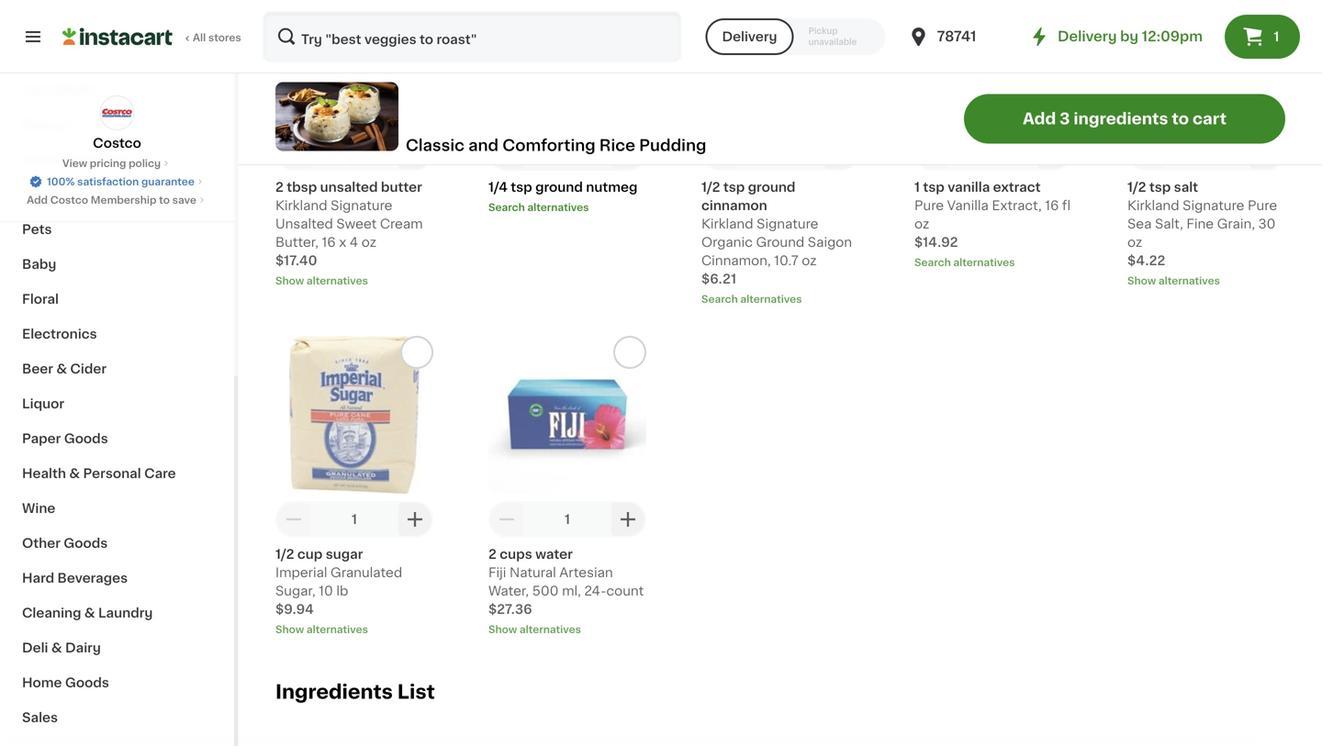 Task type: locate. For each thing, give the bounding box(es) containing it.
show inside 2 tbsp unsalted butter kirkland signature unsalted sweet cream butter, 16 x 4 oz $17.40 show alternatives
[[276, 276, 304, 286]]

alternatives down 10.7
[[741, 294, 802, 304]]

1/2 inside 1/2 cup sugar imperial granulated sugar, 10 lb $9.94 show alternatives
[[276, 548, 294, 561]]

0 horizontal spatial costco
[[50, 195, 88, 205]]

1/2 inside 1/2 tsp salt kirkland signature pure sea salt, fine grain, 30 oz $4.22 show alternatives
[[1128, 181, 1147, 194]]

2 up fiji on the bottom left
[[489, 548, 497, 561]]

increment quantity image for 0
[[617, 141, 639, 163]]

0 vertical spatial to
[[1172, 111, 1189, 127]]

natural
[[510, 567, 556, 579]]

delivery inside button
[[722, 30, 778, 43]]

1/4 tsp ground nutmeg search alternatives
[[489, 181, 638, 212]]

0 horizontal spatial pure
[[915, 199, 944, 212]]

search inside the 1/2 tsp ground cinnamon kirkland signature organic ground saigon cinnamon, 10.7 oz $6.21 search alternatives
[[702, 294, 738, 304]]

goods
[[64, 433, 108, 445], [64, 537, 108, 550], [65, 677, 109, 690]]

tsp right 1/4
[[511, 181, 532, 194]]

deli & dairy
[[22, 642, 101, 655]]

kirkland up sea
[[1128, 199, 1180, 212]]

1 horizontal spatial increment quantity image
[[617, 509, 639, 531]]

0 vertical spatial goods
[[64, 433, 108, 445]]

beer
[[22, 363, 53, 376]]

show alternatives button down fine
[[1128, 274, 1286, 288]]

cup
[[297, 548, 323, 561]]

ground up cinnamon
[[748, 181, 796, 194]]

search alternatives button for kirkland signature organic ground saigon cinnamon, 10.7 oz
[[702, 292, 860, 307]]

to down guarantee
[[159, 195, 170, 205]]

beer & cider
[[22, 363, 107, 376]]

show alternatives button
[[276, 274, 433, 288], [1128, 274, 1286, 288], [276, 623, 433, 637], [489, 623, 647, 637]]

signature up sweet
[[331, 199, 393, 212]]

1 vertical spatial to
[[159, 195, 170, 205]]

tsp up cinnamon
[[724, 181, 745, 194]]

0 horizontal spatial add
[[27, 195, 48, 205]]

16
[[1045, 199, 1059, 212], [322, 236, 336, 249]]

kirkland
[[276, 199, 327, 212], [1128, 199, 1180, 212], [702, 218, 754, 230]]

show alternatives button down ml,
[[489, 623, 647, 637]]

ground inside the 1/2 tsp ground cinnamon kirkland signature organic ground saigon cinnamon, 10.7 oz $6.21 search alternatives
[[748, 181, 796, 194]]

x
[[339, 236, 346, 249]]

to inside 'link'
[[159, 195, 170, 205]]

ingredients list
[[276, 683, 435, 702]]

product group
[[276, 0, 433, 288], [489, 0, 647, 215], [702, 0, 860, 307], [915, 0, 1073, 270], [1128, 0, 1286, 288], [276, 336, 433, 637], [489, 336, 647, 637]]

sales link
[[11, 701, 223, 736]]

show alternatives button down 4
[[276, 274, 433, 288]]

2 horizontal spatial search
[[915, 257, 951, 268]]

alternatives down lb
[[307, 625, 368, 635]]

alternatives down $4.22
[[1159, 276, 1221, 286]]

goods up beverages
[[64, 537, 108, 550]]

tsp inside "1/4 tsp ground nutmeg search alternatives"
[[511, 181, 532, 194]]

1 vertical spatial search alternatives button
[[915, 255, 1073, 270]]

tsp inside the 1/2 tsp ground cinnamon kirkland signature organic ground saigon cinnamon, 10.7 oz $6.21 search alternatives
[[724, 181, 745, 194]]

1 horizontal spatial signature
[[757, 218, 819, 230]]

oz
[[915, 218, 930, 230], [362, 236, 377, 249], [1128, 236, 1143, 249], [802, 254, 817, 267]]

30
[[1259, 218, 1276, 230]]

add inside 'link'
[[27, 195, 48, 205]]

2 horizontal spatial search alternatives button
[[915, 255, 1073, 270]]

tsp for pure
[[923, 181, 945, 194]]

decrement quantity image
[[283, 141, 305, 163], [496, 141, 518, 163], [1135, 141, 1157, 163], [283, 509, 305, 531], [496, 509, 518, 531]]

1 horizontal spatial search
[[702, 294, 738, 304]]

0 horizontal spatial kirkland
[[276, 199, 327, 212]]

show down $9.94
[[276, 625, 304, 635]]

1 ground from the left
[[536, 181, 583, 194]]

tsp left vanilla
[[923, 181, 945, 194]]

search down $14.92
[[915, 257, 951, 268]]

search
[[489, 202, 525, 212], [915, 257, 951, 268], [702, 294, 738, 304]]

search alternatives button down nutmeg
[[489, 200, 647, 215]]

1 vertical spatial goods
[[64, 537, 108, 550]]

show down $4.22
[[1128, 276, 1156, 286]]

laundry
[[98, 607, 153, 620]]

1 inside 1 tsp vanilla extract pure vanilla extract, 16 fl oz $14.92 search alternatives
[[915, 181, 920, 194]]

ground
[[756, 236, 805, 249]]

signature inside 1/2 tsp salt kirkland signature pure sea salt, fine grain, 30 oz $4.22 show alternatives
[[1183, 199, 1245, 212]]

sugar,
[[276, 585, 316, 598]]

add inside button
[[1023, 111, 1056, 127]]

add
[[1023, 111, 1056, 127], [27, 195, 48, 205]]

kirkland up organic
[[702, 218, 754, 230]]

2 cups water fiji natural artesian water, 500 ml, 24-count $27.36 show alternatives
[[489, 548, 644, 635]]

2 vertical spatial search alternatives button
[[702, 292, 860, 307]]

goods up health & personal care
[[64, 433, 108, 445]]

tsp for search
[[511, 181, 532, 194]]

1 vertical spatial 16
[[322, 236, 336, 249]]

search down $6.21 in the top of the page
[[702, 294, 738, 304]]

16 left fl
[[1045, 199, 1059, 212]]

1/2 inside the 1/2 tsp ground cinnamon kirkland signature organic ground saigon cinnamon, 10.7 oz $6.21 search alternatives
[[702, 181, 720, 194]]

0 vertical spatial search
[[489, 202, 525, 212]]

None search field
[[263, 11, 682, 62]]

home
[[22, 677, 62, 690]]

1 horizontal spatial search alternatives button
[[702, 292, 860, 307]]

search alternatives button down 10.7
[[702, 292, 860, 307]]

0 horizontal spatial 2
[[276, 181, 284, 194]]

alternatives down x at the top of page
[[307, 276, 368, 286]]

costco down 100%
[[50, 195, 88, 205]]

oz right 10.7
[[802, 254, 817, 267]]

floral
[[22, 293, 59, 306]]

& for deli
[[51, 642, 62, 655]]

search down 1/4
[[489, 202, 525, 212]]

1/2 up cinnamon
[[702, 181, 720, 194]]

search alternatives button down $14.92
[[915, 255, 1073, 270]]

tsp inside 1 tsp vanilla extract pure vanilla extract, 16 fl oz $14.92 search alternatives
[[923, 181, 945, 194]]

& right deli on the bottom left of the page
[[51, 642, 62, 655]]

increment quantity image
[[1256, 141, 1278, 163], [404, 509, 426, 531], [617, 509, 639, 531]]

delivery button
[[706, 18, 794, 55]]

decrement quantity image for show
[[1135, 141, 1157, 163]]

& right beer at the left
[[56, 363, 67, 376]]

decrement quantity image up tbsp
[[283, 141, 305, 163]]

service type group
[[706, 18, 886, 55]]

signature inside 2 tbsp unsalted butter kirkland signature unsalted sweet cream butter, 16 x 4 oz $17.40 show alternatives
[[331, 199, 393, 212]]

to inside button
[[1172, 111, 1189, 127]]

show alternatives button for $17.40
[[276, 274, 433, 288]]

personal
[[83, 467, 141, 480]]

0 vertical spatial 2
[[276, 181, 284, 194]]

alternatives inside the 1/2 tsp ground cinnamon kirkland signature organic ground saigon cinnamon, 10.7 oz $6.21 search alternatives
[[741, 294, 802, 304]]

stores
[[208, 33, 241, 43]]

to for membership
[[159, 195, 170, 205]]

sweet
[[337, 218, 377, 230]]

tsp for kirkland
[[724, 181, 745, 194]]

2 inside 2 tbsp unsalted butter kirkland signature unsalted sweet cream butter, 16 x 4 oz $17.40 show alternatives
[[276, 181, 284, 194]]

increment quantity image for imperial granulated sugar, 10 lb
[[404, 509, 426, 531]]

ground down "0"
[[536, 181, 583, 194]]

1 horizontal spatial kirkland
[[702, 218, 754, 230]]

& down 100%
[[73, 188, 84, 201]]

1/2 up the "imperial"
[[276, 548, 294, 561]]

$4.22
[[1128, 254, 1166, 267]]

1/2
[[702, 181, 720, 194], [1128, 181, 1147, 194], [276, 548, 294, 561]]

1 horizontal spatial increment quantity image
[[617, 141, 639, 163]]

3 tsp from the left
[[923, 181, 945, 194]]

kirkland for kirkland signature organic ground saigon cinnamon, 10.7 oz
[[702, 218, 754, 230]]

other goods
[[22, 537, 108, 550]]

tsp inside 1/2 tsp salt kirkland signature pure sea salt, fine grain, 30 oz $4.22 show alternatives
[[1150, 181, 1171, 194]]

0 vertical spatial add
[[1023, 111, 1056, 127]]

instacart logo image
[[62, 26, 173, 48]]

fiji
[[489, 567, 506, 579]]

pure up 30
[[1248, 199, 1278, 212]]

2 horizontal spatial kirkland
[[1128, 199, 1180, 212]]

bakery
[[22, 118, 69, 131]]

0 horizontal spatial search
[[489, 202, 525, 212]]

0 horizontal spatial signature
[[331, 199, 393, 212]]

1 horizontal spatial delivery
[[1058, 30, 1117, 43]]

2 horizontal spatial 1/2
[[1128, 181, 1147, 194]]

0 horizontal spatial increment quantity image
[[404, 509, 426, 531]]

& right health
[[69, 467, 80, 480]]

& inside "link"
[[51, 642, 62, 655]]

product group containing 1/2 tsp ground cinnamon
[[702, 0, 860, 307]]

and
[[468, 138, 499, 153]]

pure up $14.92
[[915, 199, 944, 212]]

1 horizontal spatial pure
[[1248, 199, 1278, 212]]

meat
[[22, 153, 56, 166]]

& down beverages
[[84, 607, 95, 620]]

alternatives down "500" at the left
[[520, 625, 581, 635]]

costco logo image
[[100, 96, 135, 130]]

0 horizontal spatial delivery
[[722, 30, 778, 43]]

oz up $14.92
[[915, 218, 930, 230]]

increment quantity image for 1
[[404, 141, 426, 163]]

1 horizontal spatial 1/2
[[702, 181, 720, 194]]

signature
[[331, 199, 393, 212], [1183, 199, 1245, 212], [757, 218, 819, 230]]

1/2 tsp ground cinnamon kirkland signature organic ground saigon cinnamon, 10.7 oz $6.21 search alternatives
[[702, 181, 852, 304]]

alternatives inside 1/2 tsp salt kirkland signature pure sea salt, fine grain, 30 oz $4.22 show alternatives
[[1159, 276, 1221, 286]]

signature inside the 1/2 tsp ground cinnamon kirkland signature organic ground saigon cinnamon, 10.7 oz $6.21 search alternatives
[[757, 218, 819, 230]]

2 increment quantity image from the left
[[617, 141, 639, 163]]

search alternatives button for pure vanilla extract, 16 fl oz
[[915, 255, 1073, 270]]

decrement quantity image for alternatives
[[496, 509, 518, 531]]

show inside 1/2 cup sugar imperial granulated sugar, 10 lb $9.94 show alternatives
[[276, 625, 304, 635]]

cleaning & laundry
[[22, 607, 153, 620]]

wine
[[22, 502, 55, 515]]

0 horizontal spatial 16
[[322, 236, 336, 249]]

cream
[[380, 218, 423, 230]]

1 horizontal spatial costco
[[93, 137, 141, 150]]

4
[[350, 236, 358, 249]]

2 vertical spatial search
[[702, 294, 738, 304]]

16 left x at the top of page
[[322, 236, 336, 249]]

organic
[[702, 236, 753, 249]]

add left 3
[[1023, 111, 1056, 127]]

kirkland inside 2 tbsp unsalted butter kirkland signature unsalted sweet cream butter, 16 x 4 oz $17.40 show alternatives
[[276, 199, 327, 212]]

2 horizontal spatial signature
[[1183, 199, 1245, 212]]

decrement quantity image down add 3 ingredients to cart on the top right of page
[[1135, 141, 1157, 163]]

2 vertical spatial goods
[[65, 677, 109, 690]]

costco inside 'link'
[[50, 195, 88, 205]]

1 vertical spatial costco
[[50, 195, 88, 205]]

home goods
[[22, 677, 109, 690]]

decrement quantity image up cups
[[496, 509, 518, 531]]

kirkland down tbsp
[[276, 199, 327, 212]]

signature up ground
[[757, 218, 819, 230]]

1 horizontal spatial 16
[[1045, 199, 1059, 212]]

signature for saigon
[[757, 218, 819, 230]]

&
[[59, 153, 70, 166], [73, 188, 84, 201], [56, 363, 67, 376], [69, 467, 80, 480], [84, 607, 95, 620], [51, 642, 62, 655]]

ground for nutmeg
[[536, 181, 583, 194]]

kirkland inside the 1/2 tsp ground cinnamon kirkland signature organic ground saigon cinnamon, 10.7 oz $6.21 search alternatives
[[702, 218, 754, 230]]

& for beer
[[56, 363, 67, 376]]

alternatives
[[528, 202, 589, 212], [954, 257, 1015, 268], [307, 276, 368, 286], [1159, 276, 1221, 286], [741, 294, 802, 304], [307, 625, 368, 635], [520, 625, 581, 635]]

ground inside "1/4 tsp ground nutmeg search alternatives"
[[536, 181, 583, 194]]

costco up view pricing policy link
[[93, 137, 141, 150]]

2 horizontal spatial increment quantity image
[[1256, 141, 1278, 163]]

2 tbsp unsalted butter kirkland signature unsalted sweet cream butter, 16 x 4 oz $17.40 show alternatives
[[276, 181, 423, 286]]

oz down sea
[[1128, 236, 1143, 249]]

health & personal care link
[[11, 456, 223, 491]]

vanilla
[[948, 199, 989, 212]]

& up 100%
[[59, 153, 70, 166]]

1 horizontal spatial 2
[[489, 548, 497, 561]]

2 inside 2 cups water fiji natural artesian water, 500 ml, 24-count $27.36 show alternatives
[[489, 548, 497, 561]]

& for cleaning
[[84, 607, 95, 620]]

all stores
[[193, 33, 241, 43]]

goods down dairy
[[65, 677, 109, 690]]

increment quantity image for kirkland signature pure sea salt, fine grain, 30 oz
[[1256, 141, 1278, 163]]

oz right 4
[[362, 236, 377, 249]]

2
[[276, 181, 284, 194], [489, 548, 497, 561]]

grain,
[[1218, 218, 1255, 230]]

increment quantity image down 3
[[1043, 141, 1065, 163]]

1 tsp from the left
[[511, 181, 532, 194]]

0 vertical spatial 16
[[1045, 199, 1059, 212]]

1 vertical spatial search
[[915, 257, 951, 268]]

alternatives down $14.92
[[954, 257, 1015, 268]]

add up pets
[[27, 195, 48, 205]]

other goods link
[[11, 526, 223, 561]]

nutmeg
[[586, 181, 638, 194]]

500
[[532, 585, 559, 598]]

to left cart
[[1172, 111, 1189, 127]]

1 horizontal spatial to
[[1172, 111, 1189, 127]]

add for add costco membership to save
[[27, 195, 48, 205]]

1 horizontal spatial ground
[[748, 181, 796, 194]]

candy
[[87, 188, 131, 201]]

tsp left salt on the right of the page
[[1150, 181, 1171, 194]]

1/2 up sea
[[1128, 181, 1147, 194]]

show down $17.40 on the top left of page
[[276, 276, 304, 286]]

to for ingredients
[[1172, 111, 1189, 127]]

2 pure from the left
[[1248, 199, 1278, 212]]

2 horizontal spatial increment quantity image
[[1043, 141, 1065, 163]]

paper
[[22, 433, 61, 445]]

16 inside 1 tsp vanilla extract pure vanilla extract, 16 fl oz $14.92 search alternatives
[[1045, 199, 1059, 212]]

2 left tbsp
[[276, 181, 284, 194]]

beer & cider link
[[11, 352, 223, 387]]

increment quantity image up nutmeg
[[617, 141, 639, 163]]

1 vertical spatial 2
[[489, 548, 497, 561]]

2 ground from the left
[[748, 181, 796, 194]]

cups
[[500, 548, 532, 561]]

1 pure from the left
[[915, 199, 944, 212]]

electronics
[[22, 328, 97, 341]]

add 3 ingredients to cart
[[1023, 111, 1227, 127]]

pets link
[[11, 212, 223, 247]]

goods for other goods
[[64, 537, 108, 550]]

0 horizontal spatial to
[[159, 195, 170, 205]]

sugar
[[326, 548, 363, 561]]

1
[[1274, 30, 1280, 43], [352, 146, 357, 159], [991, 146, 996, 159], [1204, 146, 1210, 159], [915, 181, 920, 194], [352, 513, 357, 526], [565, 513, 570, 526]]

increment quantity image up the butter
[[404, 141, 426, 163]]

increment quantity image
[[404, 141, 426, 163], [617, 141, 639, 163], [1043, 141, 1065, 163]]

1 increment quantity image from the left
[[404, 141, 426, 163]]

2 tsp from the left
[[724, 181, 745, 194]]

1 vertical spatial add
[[27, 195, 48, 205]]

kirkland for kirkland signature unsalted sweet cream butter, 16 x 4 oz
[[276, 199, 327, 212]]

2 for 2 tbsp unsalted butter
[[276, 181, 284, 194]]

1 horizontal spatial add
[[1023, 111, 1056, 127]]

goods for paper goods
[[64, 433, 108, 445]]

water
[[536, 548, 573, 561]]

0 horizontal spatial 1/2
[[276, 548, 294, 561]]

show inside 2 cups water fiji natural artesian water, 500 ml, 24-count $27.36 show alternatives
[[489, 625, 517, 635]]

deli
[[22, 642, 48, 655]]

baby
[[22, 258, 56, 271]]

show alternatives button down lb
[[276, 623, 433, 637]]

0 horizontal spatial ground
[[536, 181, 583, 194]]

goods for home goods
[[65, 677, 109, 690]]

show down $27.36 at the bottom of the page
[[489, 625, 517, 635]]

24-
[[584, 585, 607, 598]]

home goods link
[[11, 666, 223, 701]]

pure
[[915, 199, 944, 212], [1248, 199, 1278, 212]]

signature up fine
[[1183, 199, 1245, 212]]

4 tsp from the left
[[1150, 181, 1171, 194]]

0 horizontal spatial increment quantity image
[[404, 141, 426, 163]]

100% satisfaction guarantee button
[[29, 171, 206, 189]]

alternatives down "0"
[[528, 202, 589, 212]]

1 inside button
[[1274, 30, 1280, 43]]

0 horizontal spatial search alternatives button
[[489, 200, 647, 215]]



Task type: describe. For each thing, give the bounding box(es) containing it.
fine
[[1187, 218, 1214, 230]]

decrement quantity image up 1/4
[[496, 141, 518, 163]]

Search field
[[265, 13, 680, 61]]

$27.36
[[489, 603, 532, 616]]

paper goods
[[22, 433, 108, 445]]

guarantee
[[141, 177, 195, 187]]

1 button
[[1225, 15, 1300, 59]]

ground for cinnamon
[[748, 181, 796, 194]]

delivery for delivery by 12:09pm
[[1058, 30, 1117, 43]]

signature for cream
[[331, 199, 393, 212]]

electronics link
[[11, 317, 223, 352]]

2 for 2 cups water
[[489, 548, 497, 561]]

tsp for signature
[[1150, 181, 1171, 194]]

1/2 cup sugar imperial granulated sugar, 10 lb $9.94 show alternatives
[[276, 548, 402, 635]]

alternatives inside 1 tsp vanilla extract pure vanilla extract, 16 fl oz $14.92 search alternatives
[[954, 257, 1015, 268]]

hard beverages
[[22, 572, 128, 585]]

seafood
[[73, 153, 129, 166]]

increment quantity image for fiji natural artesian water, 500 ml, 24-count
[[617, 509, 639, 531]]

product group containing 0
[[489, 0, 647, 215]]

list
[[397, 683, 435, 702]]

& for health
[[69, 467, 80, 480]]

1/2 for 1/2 cup sugar
[[276, 548, 294, 561]]

imperial
[[276, 567, 327, 579]]

alternatives inside 2 tbsp unsalted butter kirkland signature unsalted sweet cream butter, 16 x 4 oz $17.40 show alternatives
[[307, 276, 368, 286]]

all stores link
[[62, 11, 242, 62]]

care
[[144, 467, 176, 480]]

unsalted
[[276, 218, 333, 230]]

view
[[62, 158, 87, 169]]

paper goods link
[[11, 422, 223, 456]]

alternatives inside 2 cups water fiji natural artesian water, 500 ml, 24-count $27.36 show alternatives
[[520, 625, 581, 635]]

rice
[[600, 138, 636, 153]]

tbsp
[[287, 181, 317, 194]]

add costco membership to save link
[[27, 193, 207, 208]]

deli & dairy link
[[11, 631, 223, 666]]

0 vertical spatial search alternatives button
[[489, 200, 647, 215]]

pricing
[[90, 158, 126, 169]]

pudding
[[639, 138, 707, 153]]

granulated
[[331, 567, 402, 579]]

3
[[1060, 111, 1070, 127]]

alternatives inside "1/4 tsp ground nutmeg search alternatives"
[[528, 202, 589, 212]]

oz inside 2 tbsp unsalted butter kirkland signature unsalted sweet cream butter, 16 x 4 oz $17.40 show alternatives
[[362, 236, 377, 249]]

meat & seafood link
[[11, 142, 223, 177]]

fl
[[1063, 199, 1071, 212]]

1/2 for 1/2 tsp salt
[[1128, 181, 1147, 194]]

10
[[319, 585, 333, 598]]

decrement quantity image up cup
[[283, 509, 305, 531]]

classic and comforting rice pudding
[[406, 138, 707, 153]]

search inside "1/4 tsp ground nutmeg search alternatives"
[[489, 202, 525, 212]]

salt
[[1174, 181, 1199, 194]]

cider
[[70, 363, 107, 376]]

meat & seafood
[[22, 153, 129, 166]]

add for add 3 ingredients to cart
[[1023, 111, 1056, 127]]

wine link
[[11, 491, 223, 526]]

oz inside 1/2 tsp salt kirkland signature pure sea salt, fine grain, 30 oz $4.22 show alternatives
[[1128, 236, 1143, 249]]

alternatives inside 1/2 cup sugar imperial granulated sugar, 10 lb $9.94 show alternatives
[[307, 625, 368, 635]]

bakery link
[[11, 107, 223, 142]]

butter
[[381, 181, 422, 194]]

search inside 1 tsp vanilla extract pure vanilla extract, 16 fl oz $14.92 search alternatives
[[915, 257, 951, 268]]

1/2 for 1/2 tsp ground cinnamon
[[702, 181, 720, 194]]

pets
[[22, 223, 52, 236]]

household
[[22, 84, 94, 96]]

kirkland inside 1/2 tsp salt kirkland signature pure sea salt, fine grain, 30 oz $4.22 show alternatives
[[1128, 199, 1180, 212]]

decrement quantity image for oz
[[283, 141, 305, 163]]

show alternatives button for $27.36
[[489, 623, 647, 637]]

vanilla
[[948, 181, 990, 194]]

household link
[[11, 73, 223, 107]]

& for snacks
[[73, 188, 84, 201]]

view pricing policy link
[[62, 156, 172, 171]]

other
[[22, 537, 61, 550]]

$6.21
[[702, 273, 737, 286]]

0
[[563, 146, 572, 159]]

view pricing policy
[[62, 158, 161, 169]]

show alternatives button for $9.94
[[276, 623, 433, 637]]

78741 button
[[908, 11, 1018, 62]]

0 vertical spatial costco
[[93, 137, 141, 150]]

cinnamon
[[702, 199, 768, 212]]

classic
[[406, 138, 465, 153]]

lb
[[336, 585, 348, 598]]

satisfaction
[[77, 177, 139, 187]]

100%
[[47, 177, 75, 187]]

show alternatives button for $4.22
[[1128, 274, 1286, 288]]

costco link
[[93, 96, 141, 152]]

cleaning & laundry link
[[11, 596, 223, 631]]

3 increment quantity image from the left
[[1043, 141, 1065, 163]]

water,
[[489, 585, 529, 598]]

comforting
[[503, 138, 596, 153]]

$14.92
[[915, 236, 958, 249]]

16 inside 2 tbsp unsalted butter kirkland signature unsalted sweet cream butter, 16 x 4 oz $17.40 show alternatives
[[322, 236, 336, 249]]

1/2 tsp salt kirkland signature pure sea salt, fine grain, 30 oz $4.22 show alternatives
[[1128, 181, 1278, 286]]

delivery for delivery
[[722, 30, 778, 43]]

floral link
[[11, 282, 223, 317]]

delivery by 12:09pm link
[[1029, 26, 1203, 48]]

show inside 1/2 tsp salt kirkland signature pure sea salt, fine grain, 30 oz $4.22 show alternatives
[[1128, 276, 1156, 286]]

ingredients
[[276, 683, 393, 702]]

saigon
[[808, 236, 852, 249]]

1/4
[[489, 181, 508, 194]]

extract
[[993, 181, 1041, 194]]

extract,
[[992, 199, 1042, 212]]

sales
[[22, 712, 58, 725]]

78741
[[937, 30, 977, 43]]

$9.94
[[276, 603, 314, 616]]

oz inside the 1/2 tsp ground cinnamon kirkland signature organic ground saigon cinnamon, 10.7 oz $6.21 search alternatives
[[802, 254, 817, 267]]

pure inside 1/2 tsp salt kirkland signature pure sea salt, fine grain, 30 oz $4.22 show alternatives
[[1248, 199, 1278, 212]]

all
[[193, 33, 206, 43]]

add 3 ingredients to cart button
[[964, 94, 1286, 144]]

cleaning
[[22, 607, 81, 620]]

beverages
[[57, 572, 128, 585]]

pure inside 1 tsp vanilla extract pure vanilla extract, 16 fl oz $14.92 search alternatives
[[915, 199, 944, 212]]

health & personal care
[[22, 467, 176, 480]]

& for meat
[[59, 153, 70, 166]]

health
[[22, 467, 66, 480]]

policy
[[129, 158, 161, 169]]

oz inside 1 tsp vanilla extract pure vanilla extract, 16 fl oz $14.92 search alternatives
[[915, 218, 930, 230]]

delivery by 12:09pm
[[1058, 30, 1203, 43]]



Task type: vqa. For each thing, say whether or not it's contained in the screenshot.


